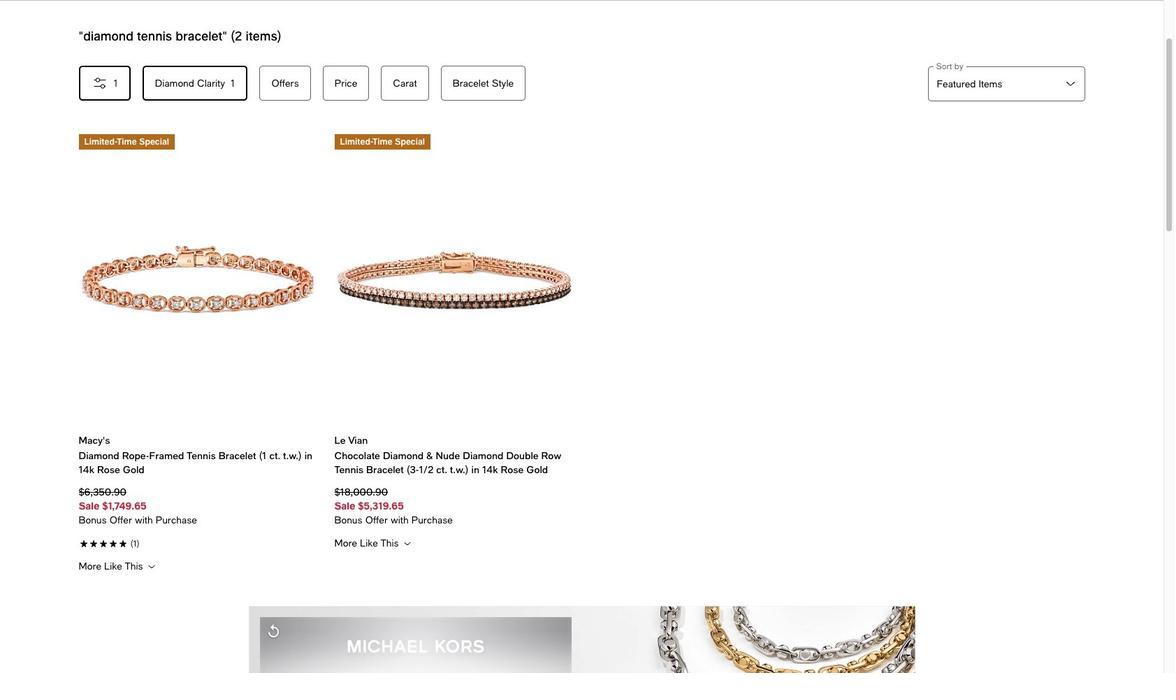Task type: describe. For each thing, give the bounding box(es) containing it.
chocolate diamond & nude diamond double row tennis bracelet (3-1/2 ct. t.w.) in 14k rose gold group
[[335, 134, 574, 550]]

bonus offer with purchase. $24.99 diamond earrings or necklace with purchase. image for diamond rope-framed tennis bracelet (1 ct. t.w.) in 14k rose gold group
[[79, 513, 318, 527]]

bonus offer with purchase. $24.99 diamond earrings or necklace with purchase. image for "chocolate diamond & nude diamond double row tennis bracelet (3-1/2 ct. t.w.) in 14k rose gold" group
[[335, 513, 574, 527]]

advertisement element
[[146, 606, 1018, 673]]



Task type: vqa. For each thing, say whether or not it's contained in the screenshot.
Add
no



Task type: locate. For each thing, give the bounding box(es) containing it.
1 bonus offer with purchase. $24.99 diamond earrings or necklace with purchase. image from the left
[[79, 513, 318, 527]]

2 bonus offer with purchase. $24.99 diamond earrings or necklace with purchase. image from the left
[[335, 513, 574, 527]]

status
[[79, 28, 282, 43]]

diamond rope-framed tennis bracelet (1 ct. t.w.) in 14k rose gold group
[[79, 134, 318, 573]]

1 horizontal spatial bonus offer with purchase. $24.99 diamond earrings or necklace with purchase. image
[[335, 513, 574, 527]]

bonus offer with purchase. $24.99 diamond earrings or necklace with purchase. image
[[79, 513, 318, 527], [335, 513, 574, 527]]

0 horizontal spatial bonus offer with purchase. $24.99 diamond earrings or necklace with purchase. image
[[79, 513, 318, 527]]

5 out of 5 rating with 1 reviews image
[[79, 536, 318, 550]]



